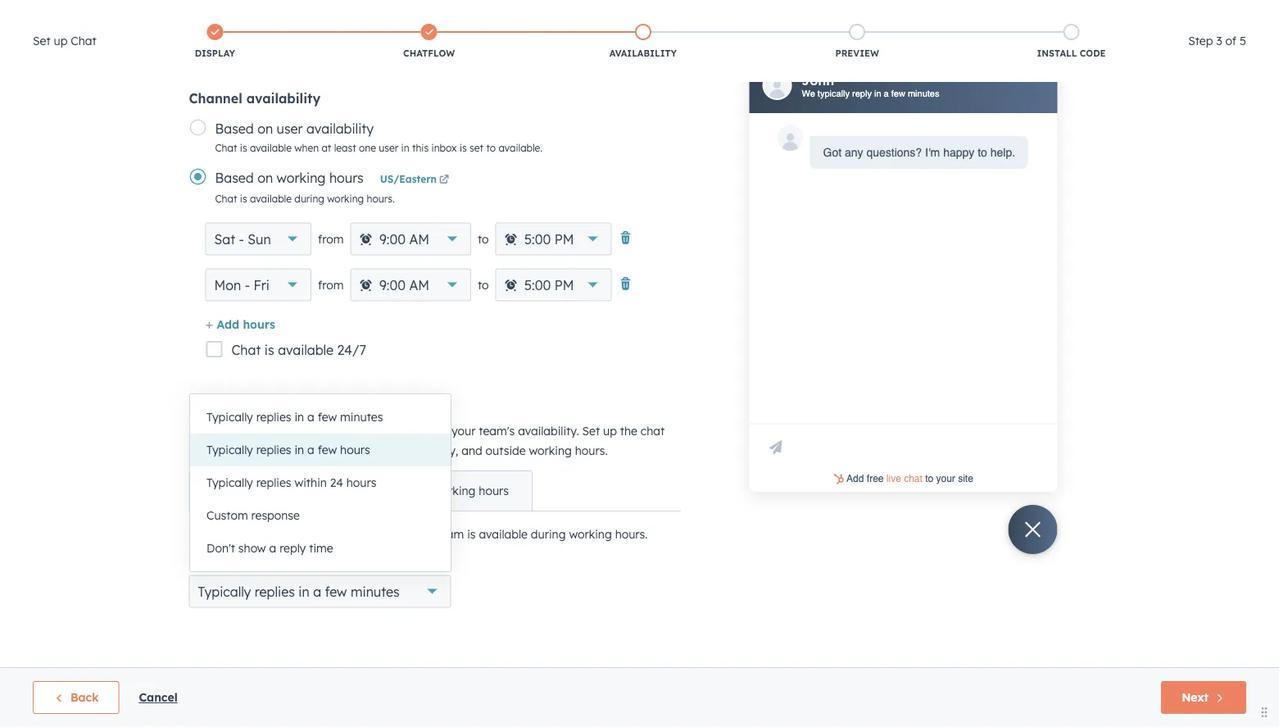 Task type: vqa. For each thing, say whether or not it's contained in the screenshot.
Available.
yes



Task type: describe. For each thing, give the bounding box(es) containing it.
availability list item
[[536, 20, 751, 63]]

is left "set"
[[460, 142, 467, 154]]

back button
[[33, 681, 119, 714]]

know
[[420, 424, 449, 439]]

mon
[[214, 277, 241, 293]]

few inside dropdown button
[[325, 584, 347, 600]]

typically replies in a few minutes inside typically replies in a few minutes dropdown button
[[198, 584, 400, 600]]

9:00 for sat - sun
[[380, 231, 406, 248]]

available for during
[[250, 193, 292, 205]]

typically replies in a few minutes inside typically replies in a few minutes button
[[207, 410, 383, 424]]

time inside button
[[309, 541, 333, 555]]

and
[[462, 444, 483, 458]]

chat for chat is available during working hours.
[[215, 193, 237, 205]]

9:00 am for sat - sun
[[380, 231, 430, 248]]

hours. inside availability behavior your visitors are more engaged when they know your team's availability. set up the chat experience for when your team is available, away, and outside working hours.
[[575, 444, 608, 458]]

1 horizontal spatial for
[[358, 528, 374, 542]]

mon - fri button
[[205, 269, 312, 302]]

away link
[[288, 472, 364, 511]]

within
[[295, 475, 327, 490]]

available link
[[190, 472, 288, 511]]

replies for typically replies within 24 hours "button"
[[256, 475, 291, 490]]

fri
[[254, 277, 270, 293]]

questions?
[[867, 146, 922, 159]]

from for fri
[[318, 278, 344, 292]]

show
[[189, 551, 220, 566]]

one
[[359, 142, 376, 154]]

am for sun
[[409, 231, 430, 248]]

hubspot-live-chat-viral-iframe element
[[753, 472, 1055, 488]]

1 horizontal spatial team
[[436, 528, 464, 542]]

chat for chat is available when at least one user in this inbox is set to available.
[[215, 142, 237, 154]]

typically inside typically replies in a few minutes dropdown button
[[198, 584, 251, 600]]

typically replies in a few minutes button
[[190, 401, 451, 434]]

working inside "outside working hours" link
[[433, 484, 476, 498]]

5:00 pm button for fri
[[496, 269, 612, 302]]

of
[[1226, 34, 1237, 48]]

chat for chat is available 24/7
[[232, 342, 261, 359]]

outside
[[486, 444, 526, 458]]

experience inside availability behavior your visitors are more engaged when they know your team's availability. set up the chat experience for when your team is available, away, and outside working hours.
[[189, 444, 248, 458]]

typically replies within 24 hours
[[207, 475, 377, 490]]

back
[[71, 690, 99, 705]]

hours down outside
[[479, 484, 509, 498]]

search image
[[1245, 43, 1257, 54]]

don't
[[207, 541, 235, 555]]

show typical reply time
[[189, 551, 325, 566]]

i'm
[[926, 146, 941, 159]]

few up typically replies in a few hours button
[[318, 410, 337, 424]]

response
[[251, 508, 300, 523]]

search button
[[1237, 34, 1265, 62]]

is down outside working hours on the bottom left of page
[[467, 528, 476, 542]]

available.
[[499, 142, 543, 154]]

9:00 am button for sun
[[350, 223, 471, 256]]

don't show a reply time
[[207, 541, 333, 555]]

customize
[[189, 528, 245, 542]]

code
[[1080, 48, 1106, 59]]

step 3 of 5
[[1189, 34, 1247, 48]]

list box containing typically replies in a few minutes
[[190, 394, 451, 571]]

outside working hours
[[387, 484, 509, 498]]

set inside heading
[[33, 34, 50, 48]]

john we typically reply in a few minutes
[[802, 72, 940, 99]]

at
[[322, 142, 331, 154]]

sun
[[248, 231, 271, 248]]

outside
[[387, 484, 430, 498]]

agent says: got any questions? i'm happy to help. element
[[824, 143, 1016, 163]]

custom response
[[207, 508, 300, 523]]

available down outside working hours on the bottom left of page
[[479, 528, 528, 542]]

in inside john we typically reply in a few minutes
[[875, 89, 882, 99]]

next button
[[1162, 681, 1247, 714]]

custom
[[207, 508, 248, 523]]

got
[[824, 146, 842, 159]]

1 vertical spatial the
[[248, 528, 266, 542]]

us/eastern link
[[380, 173, 452, 188]]

install
[[1037, 48, 1078, 59]]

3
[[1217, 34, 1223, 48]]

available,
[[372, 444, 423, 458]]

up inside availability behavior your visitors are more engaged when they know your team's availability. set up the chat experience for when your team is available, away, and outside working hours.
[[603, 424, 617, 439]]

a down "engaged"
[[307, 443, 315, 457]]

us/eastern
[[380, 173, 437, 185]]

5
[[1240, 34, 1247, 48]]

away
[[312, 484, 341, 498]]

- for sun
[[239, 231, 244, 248]]

a right show
[[269, 541, 276, 555]]

minutes inside john we typically reply in a few minutes
[[908, 89, 940, 99]]

a right more
[[307, 410, 315, 424]]

minutes inside button
[[340, 410, 383, 424]]

channel availability
[[189, 90, 321, 107]]

chatflow
[[403, 48, 455, 59]]

1 vertical spatial your
[[301, 444, 326, 458]]

chat inside heading
[[71, 34, 96, 48]]

0 vertical spatial your
[[452, 424, 476, 439]]

available for when
[[250, 142, 292, 154]]

any
[[845, 146, 864, 159]]

chat is available when at least one user in this inbox is set to available.
[[215, 142, 543, 154]]

chatflow completed list item
[[322, 20, 536, 63]]

help.
[[991, 146, 1016, 159]]

sat - sun
[[214, 231, 271, 248]]

Search HubSpot search field
[[1049, 34, 1250, 62]]

install code
[[1037, 48, 1106, 59]]

mon - fri
[[214, 277, 270, 293]]

available
[[213, 484, 265, 498]]

2 menu item from the left
[[1069, 0, 1100, 26]]

hours inside 'button'
[[243, 317, 275, 332]]

step
[[1189, 34, 1214, 48]]

preview
[[836, 48, 880, 59]]

for inside availability behavior your visitors are more engaged when they know your team's availability. set up the chat experience for when your team is available, away, and outside working hours.
[[251, 444, 267, 458]]

away,
[[427, 444, 459, 458]]

set inside availability behavior your visitors are more engaged when they know your team's availability. set up the chat experience for when your team is available, away, and outside working hours.
[[583, 424, 600, 439]]

available for 24/7
[[278, 342, 334, 359]]

more
[[279, 424, 307, 439]]

add
[[217, 317, 239, 332]]

chat is available 24/7
[[232, 342, 367, 359]]

few inside john we typically reply in a few minutes
[[892, 89, 906, 99]]

cancel
[[139, 690, 178, 705]]

am for fri
[[409, 277, 430, 293]]

0 vertical spatial during
[[295, 193, 325, 205]]

- for fri
[[245, 277, 250, 293]]

install code list item
[[965, 20, 1179, 63]]

happy
[[944, 146, 975, 159]]

0 horizontal spatial chat
[[269, 528, 293, 542]]

channel
[[189, 90, 242, 107]]

display completed list item
[[108, 20, 322, 63]]

link opens in a new window image
[[439, 173, 449, 188]]

availability behavior your visitors are more engaged when they know your team's availability. set up the chat experience for when your team is available, away, and outside working hours.
[[189, 402, 665, 458]]

team inside availability behavior your visitors are more engaged when they know your team's availability. set up the chat experience for when your team is available, away, and outside working hours.
[[329, 444, 357, 458]]

24
[[330, 475, 343, 490]]

custom response button
[[190, 499, 451, 532]]

a inside dropdown button
[[313, 584, 321, 600]]

pm for mon - fri
[[555, 277, 574, 293]]

5:00 pm for fri
[[525, 277, 574, 293]]

set up chat heading
[[33, 31, 96, 51]]

your
[[189, 424, 213, 439]]

24/7
[[337, 342, 367, 359]]



Task type: locate. For each thing, give the bounding box(es) containing it.
replies inside typically replies in a few minutes button
[[256, 410, 291, 424]]

we
[[802, 89, 816, 99]]

visitors
[[217, 424, 255, 439]]

pm for sat - sun
[[555, 231, 574, 248]]

5:00
[[525, 231, 551, 248], [525, 277, 551, 293]]

1 horizontal spatial hours.
[[575, 444, 608, 458]]

your up and
[[452, 424, 476, 439]]

in down more
[[295, 443, 304, 457]]

1 vertical spatial team
[[436, 528, 464, 542]]

0 vertical spatial 5:00
[[525, 231, 551, 248]]

a down don't show a reply time button on the left bottom
[[313, 584, 321, 600]]

replies for typically replies in a few hours button
[[256, 443, 291, 457]]

1 vertical spatial from
[[318, 278, 344, 292]]

tab list
[[189, 471, 533, 512]]

menu item
[[1032, 0, 1069, 26], [1069, 0, 1100, 26]]

pm
[[555, 231, 574, 248], [555, 277, 574, 293]]

when down more
[[270, 444, 298, 458]]

0 vertical spatial 9:00 am
[[380, 231, 430, 248]]

2 vertical spatial minutes
[[351, 584, 400, 600]]

hours right add
[[243, 317, 275, 332]]

0 horizontal spatial team
[[329, 444, 357, 458]]

reply right show
[[266, 551, 295, 566]]

in up typically replies in a few hours
[[295, 410, 304, 424]]

0 horizontal spatial your
[[301, 444, 326, 458]]

0 vertical spatial up
[[54, 34, 68, 48]]

working inside availability behavior your visitors are more engaged when they know your team's availability. set up the chat experience for when your team is available, away, and outside working hours.
[[529, 444, 572, 458]]

reply right typically
[[853, 89, 872, 99]]

during
[[295, 193, 325, 205], [531, 528, 566, 542]]

2 9:00 am from the top
[[380, 277, 430, 293]]

a right typically
[[884, 89, 889, 99]]

0 vertical spatial availability
[[246, 90, 321, 107]]

from for sun
[[318, 232, 344, 246]]

1 5:00 pm button from the top
[[496, 223, 612, 256]]

9:00 am for mon - fri
[[380, 277, 430, 293]]

1 vertical spatial 9:00 am button
[[350, 269, 471, 302]]

in inside typically replies in a few minutes dropdown button
[[299, 584, 310, 600]]

1 vertical spatial minutes
[[340, 410, 383, 424]]

0 vertical spatial 5:00 pm
[[525, 231, 574, 248]]

hours down "least"
[[329, 170, 364, 186]]

minutes up got any questions? i'm happy to help.
[[908, 89, 940, 99]]

2 horizontal spatial hours.
[[615, 528, 648, 542]]

tab list containing available
[[189, 471, 533, 512]]

1 vertical spatial experience
[[296, 528, 355, 542]]

availability for availability behavior your visitors are more engaged when they know your team's availability. set up the chat experience for when your team is available, away, and outside working hours.
[[189, 402, 263, 419]]

they
[[393, 424, 417, 439]]

hours
[[329, 170, 364, 186], [243, 317, 275, 332], [340, 443, 370, 457], [347, 475, 377, 490], [479, 484, 509, 498]]

0 vertical spatial am
[[409, 231, 430, 248]]

1 vertical spatial am
[[409, 277, 430, 293]]

1 vertical spatial typically replies in a few minutes
[[198, 584, 400, 600]]

working
[[277, 170, 326, 186], [327, 193, 364, 205], [529, 444, 572, 458], [433, 484, 476, 498], [569, 528, 612, 542]]

is left available,
[[360, 444, 369, 458]]

typically inside typically replies in a few hours button
[[207, 443, 253, 457]]

replies
[[256, 410, 291, 424], [256, 443, 291, 457], [256, 475, 291, 490], [255, 584, 295, 600]]

1 9:00 am from the top
[[380, 231, 430, 248]]

reply
[[853, 89, 872, 99], [280, 541, 306, 555], [266, 551, 295, 566]]

2 pm from the top
[[555, 277, 574, 293]]

1 pm from the top
[[555, 231, 574, 248]]

1 vertical spatial 5:00 pm
[[525, 277, 574, 293]]

2 9:00 from the top
[[380, 277, 406, 293]]

from up 24/7
[[318, 278, 344, 292]]

least
[[334, 142, 356, 154]]

replies inside typically replies in a few minutes dropdown button
[[255, 584, 295, 600]]

0 horizontal spatial for
[[251, 444, 267, 458]]

in left this
[[401, 142, 410, 154]]

0 horizontal spatial up
[[54, 34, 68, 48]]

set
[[33, 34, 50, 48], [583, 424, 600, 439]]

experience
[[189, 444, 248, 458], [296, 528, 355, 542]]

is down add hours
[[265, 342, 274, 359]]

based
[[215, 121, 254, 137], [215, 170, 254, 186]]

typically down visitors
[[207, 443, 253, 457]]

list box
[[190, 394, 451, 571]]

2 on from the top
[[258, 170, 273, 186]]

typically for typically replies in a few hours button
[[207, 443, 253, 457]]

few down "engaged"
[[318, 443, 337, 457]]

9:00 am
[[380, 231, 430, 248], [380, 277, 430, 293]]

am
[[409, 231, 430, 248], [409, 277, 430, 293]]

9:00 am button for fri
[[350, 269, 471, 302]]

typically for typically replies within 24 hours "button"
[[207, 475, 253, 490]]

- inside mon - fri popup button
[[245, 277, 250, 293]]

2 9:00 am button from the top
[[350, 269, 471, 302]]

on for working
[[258, 170, 273, 186]]

availability for availability
[[610, 48, 677, 59]]

john
[[802, 72, 835, 89]]

typically replies in a few minutes down don't show a reply time button on the left bottom
[[198, 584, 400, 600]]

team down "engaged"
[[329, 444, 357, 458]]

0 vertical spatial for
[[251, 444, 267, 458]]

typically left 'are'
[[207, 410, 253, 424]]

menu
[[910, 0, 1260, 26]]

1 vertical spatial up
[[603, 424, 617, 439]]

time down custom response button
[[309, 541, 333, 555]]

user down channel availability
[[277, 121, 303, 137]]

based down channel in the top left of the page
[[215, 121, 254, 137]]

2 based from the top
[[215, 170, 254, 186]]

inbox
[[432, 142, 457, 154]]

a inside john we typically reply in a few minutes
[[884, 89, 889, 99]]

for down 'are'
[[251, 444, 267, 458]]

typically replies in a few hours
[[207, 443, 370, 457]]

display
[[195, 48, 235, 59]]

preview list item
[[751, 20, 965, 63]]

0 vertical spatial -
[[239, 231, 244, 248]]

1 9:00 am button from the top
[[350, 223, 471, 256]]

0 horizontal spatial -
[[239, 231, 244, 248]]

1 vertical spatial availability
[[189, 402, 263, 419]]

1 horizontal spatial -
[[245, 277, 250, 293]]

on up chat is available during working hours.
[[258, 170, 273, 186]]

1 5:00 pm from the top
[[525, 231, 574, 248]]

1 vertical spatial pm
[[555, 277, 574, 293]]

on for user
[[258, 121, 273, 137]]

outside working hours link
[[364, 472, 532, 511]]

user
[[277, 121, 303, 137], [379, 142, 399, 154]]

your down more
[[301, 444, 326, 458]]

typically down typical
[[198, 584, 251, 600]]

1 from from the top
[[318, 232, 344, 246]]

1 vertical spatial 5:00 pm button
[[496, 269, 612, 302]]

time
[[309, 541, 333, 555], [299, 551, 325, 566]]

0 horizontal spatial availability
[[189, 402, 263, 419]]

9:00 for mon - fri
[[380, 277, 406, 293]]

replies inside typically replies in a few hours button
[[256, 443, 291, 457]]

up inside set up chat heading
[[54, 34, 68, 48]]

- left fri
[[245, 277, 250, 293]]

1 vertical spatial set
[[583, 424, 600, 439]]

0 vertical spatial minutes
[[908, 89, 940, 99]]

typically for typically replies in a few minutes button
[[207, 410, 253, 424]]

0 vertical spatial hours.
[[367, 193, 395, 205]]

1 horizontal spatial during
[[531, 528, 566, 542]]

typically inside typically replies within 24 hours "button"
[[207, 475, 253, 490]]

2 vertical spatial your
[[409, 528, 433, 542]]

engaged
[[310, 424, 358, 439]]

1 horizontal spatial up
[[603, 424, 617, 439]]

minutes down don't show a reply time button on the left bottom
[[351, 584, 400, 600]]

2 5:00 pm button from the top
[[496, 269, 612, 302]]

when left they
[[362, 424, 390, 439]]

0 vertical spatial based
[[215, 121, 254, 137]]

chat
[[71, 34, 96, 48], [215, 142, 237, 154], [215, 193, 237, 205], [232, 342, 261, 359]]

based for based on user availability
[[215, 121, 254, 137]]

0 vertical spatial availability
[[610, 48, 677, 59]]

-
[[239, 231, 244, 248], [245, 277, 250, 293]]

time up typically replies in a few minutes dropdown button
[[299, 551, 325, 566]]

1 menu item from the left
[[1032, 0, 1069, 26]]

in inside typically replies in a few minutes button
[[295, 410, 304, 424]]

customize the chat experience for when your team is available during working hours.
[[189, 528, 648, 542]]

2 5:00 from the top
[[525, 277, 551, 293]]

availability up "least"
[[307, 121, 374, 137]]

1 horizontal spatial your
[[409, 528, 433, 542]]

1 vertical spatial hours.
[[575, 444, 608, 458]]

team's
[[479, 424, 515, 439]]

availability inside list item
[[610, 48, 677, 59]]

the inside availability behavior your visitors are more engaged when they know your team's availability. set up the chat experience for when your team is available, away, and outside working hours.
[[620, 424, 638, 439]]

1 horizontal spatial the
[[620, 424, 638, 439]]

in inside typically replies in a few hours button
[[295, 443, 304, 457]]

few
[[892, 89, 906, 99], [318, 410, 337, 424], [318, 443, 337, 457], [325, 584, 347, 600]]

in down don't show a reply time button on the left bottom
[[299, 584, 310, 600]]

hours down "engaged"
[[340, 443, 370, 457]]

0 horizontal spatial set
[[33, 34, 50, 48]]

available down based on working hours
[[250, 193, 292, 205]]

available down "based on user availability"
[[250, 142, 292, 154]]

menu item up code
[[1069, 0, 1100, 26]]

1 vertical spatial 9:00 am
[[380, 277, 430, 293]]

from down chat is available during working hours.
[[318, 232, 344, 246]]

this
[[412, 142, 429, 154]]

to
[[486, 142, 496, 154], [978, 146, 988, 159], [478, 232, 489, 246], [478, 278, 489, 292]]

typical
[[223, 551, 263, 566]]

are
[[258, 424, 276, 439]]

0 horizontal spatial during
[[295, 193, 325, 205]]

typically replies in a few minutes up typically replies in a few hours
[[207, 410, 383, 424]]

in right typically
[[875, 89, 882, 99]]

0 horizontal spatial user
[[277, 121, 303, 137]]

- right sat
[[239, 231, 244, 248]]

few down don't show a reply time button on the left bottom
[[325, 584, 347, 600]]

next
[[1182, 690, 1209, 705]]

0 vertical spatial pm
[[555, 231, 574, 248]]

typically inside typically replies in a few minutes button
[[207, 410, 253, 424]]

typically replies in a few hours button
[[190, 434, 451, 466]]

hours inside button
[[340, 443, 370, 457]]

replies down 'are'
[[256, 443, 291, 457]]

reply inside john we typically reply in a few minutes
[[853, 89, 872, 99]]

sat - sun button
[[205, 223, 312, 256]]

for
[[251, 444, 267, 458], [358, 528, 374, 542]]

1 vertical spatial 5:00
[[525, 277, 551, 293]]

1 horizontal spatial user
[[379, 142, 399, 154]]

typically up custom
[[207, 475, 253, 490]]

1 am from the top
[[409, 231, 430, 248]]

availability.
[[518, 424, 579, 439]]

hours.
[[367, 193, 395, 205], [575, 444, 608, 458], [615, 528, 648, 542]]

when down outside
[[377, 528, 405, 542]]

1 horizontal spatial experience
[[296, 528, 355, 542]]

availability inside availability behavior your visitors are more engaged when they know your team's availability. set up the chat experience for when your team is available, away, and outside working hours.
[[189, 402, 263, 419]]

user right one
[[379, 142, 399, 154]]

5:00 pm
[[525, 231, 574, 248], [525, 277, 574, 293]]

cancel button
[[139, 688, 178, 708]]

typically replies within 24 hours button
[[190, 466, 451, 499]]

on down channel availability
[[258, 121, 273, 137]]

your down outside
[[409, 528, 433, 542]]

experience down away 'link'
[[296, 528, 355, 542]]

based for based on working hours
[[215, 170, 254, 186]]

0 horizontal spatial experience
[[189, 444, 248, 458]]

reply for john
[[853, 89, 872, 99]]

typically
[[207, 410, 253, 424], [207, 443, 253, 457], [207, 475, 253, 490], [198, 584, 251, 600]]

is
[[240, 142, 247, 154], [460, 142, 467, 154], [240, 193, 247, 205], [265, 342, 274, 359], [360, 444, 369, 458], [467, 528, 476, 542]]

0 vertical spatial 5:00 pm button
[[496, 223, 612, 256]]

replies for typically replies in a few minutes button
[[256, 410, 291, 424]]

team down "outside working hours" link
[[436, 528, 464, 542]]

available left 24/7
[[278, 342, 334, 359]]

1 vertical spatial -
[[245, 277, 250, 293]]

5:00 for sat - sun
[[525, 231, 551, 248]]

chat inside availability behavior your visitors are more engaged when they know your team's availability. set up the chat experience for when your team is available, away, and outside working hours.
[[641, 424, 665, 439]]

reply down response
[[280, 541, 306, 555]]

1 vertical spatial based
[[215, 170, 254, 186]]

set up chat
[[33, 34, 96, 48]]

reply inside button
[[280, 541, 306, 555]]

add hours button
[[205, 315, 275, 337]]

on
[[258, 121, 273, 137], [258, 170, 273, 186]]

from
[[318, 232, 344, 246], [318, 278, 344, 292]]

0 vertical spatial the
[[620, 424, 638, 439]]

sat
[[214, 231, 235, 248]]

minutes left they
[[340, 410, 383, 424]]

for down away 'link'
[[358, 528, 374, 542]]

1 horizontal spatial chat
[[641, 424, 665, 439]]

available
[[250, 142, 292, 154], [250, 193, 292, 205], [278, 342, 334, 359], [479, 528, 528, 542]]

don't show a reply time button
[[190, 532, 451, 565]]

1 vertical spatial availability
[[307, 121, 374, 137]]

based up sat - sun
[[215, 170, 254, 186]]

experience down your
[[189, 444, 248, 458]]

5:00 for mon - fri
[[525, 277, 551, 293]]

list containing display
[[108, 20, 1179, 63]]

1 9:00 from the top
[[380, 231, 406, 248]]

reply for don't
[[280, 541, 306, 555]]

replies up response
[[256, 475, 291, 490]]

is up sat - sun
[[240, 193, 247, 205]]

0 vertical spatial typically replies in a few minutes
[[207, 410, 383, 424]]

2 am from the top
[[409, 277, 430, 293]]

when left at
[[295, 142, 319, 154]]

availability up "based on user availability"
[[246, 90, 321, 107]]

1 vertical spatial for
[[358, 528, 374, 542]]

0 vertical spatial 9:00 am button
[[350, 223, 471, 256]]

the down custom response
[[248, 528, 266, 542]]

based on working hours
[[215, 170, 364, 186]]

list
[[108, 20, 1179, 63]]

0 vertical spatial experience
[[189, 444, 248, 458]]

is inside availability behavior your visitors are more engaged when they know your team's availability. set up the chat experience for when your team is available, away, and outside working hours.
[[360, 444, 369, 458]]

2 from from the top
[[318, 278, 344, 292]]

replies up typically replies in a few hours
[[256, 410, 291, 424]]

hours right 24
[[347, 475, 377, 490]]

minutes
[[908, 89, 940, 99], [340, 410, 383, 424], [351, 584, 400, 600]]

in
[[875, 89, 882, 99], [401, 142, 410, 154], [295, 410, 304, 424], [295, 443, 304, 457], [299, 584, 310, 600]]

0 vertical spatial on
[[258, 121, 273, 137]]

0 horizontal spatial hours.
[[367, 193, 395, 205]]

menu item up 'install'
[[1032, 0, 1069, 26]]

minutes inside dropdown button
[[351, 584, 400, 600]]

1 vertical spatial on
[[258, 170, 273, 186]]

1 vertical spatial 9:00
[[380, 277, 406, 293]]

0 vertical spatial team
[[329, 444, 357, 458]]

1 5:00 from the top
[[525, 231, 551, 248]]

1 horizontal spatial set
[[583, 424, 600, 439]]

2 horizontal spatial your
[[452, 424, 476, 439]]

1 horizontal spatial availability
[[610, 48, 677, 59]]

set
[[470, 142, 484, 154]]

when
[[295, 142, 319, 154], [362, 424, 390, 439], [270, 444, 298, 458], [377, 528, 405, 542]]

add hours
[[217, 317, 275, 332]]

based on user availability
[[215, 121, 374, 137]]

replies inside typically replies within 24 hours "button"
[[256, 475, 291, 490]]

5:00 pm button for sun
[[496, 223, 612, 256]]

0 vertical spatial from
[[318, 232, 344, 246]]

got any questions? i'm happy to help.
[[824, 146, 1016, 159]]

1 based from the top
[[215, 121, 254, 137]]

5:00 pm for sun
[[525, 231, 574, 248]]

show
[[238, 541, 266, 555]]

1 vertical spatial during
[[531, 528, 566, 542]]

chat is available during working hours.
[[215, 193, 395, 205]]

0 vertical spatial user
[[277, 121, 303, 137]]

0 vertical spatial 9:00
[[380, 231, 406, 248]]

2 vertical spatial hours.
[[615, 528, 648, 542]]

2 5:00 pm from the top
[[525, 277, 574, 293]]

0 vertical spatial chat
[[641, 424, 665, 439]]

- inside 'sat - sun' popup button
[[239, 231, 244, 248]]

1 on from the top
[[258, 121, 273, 137]]

0 vertical spatial set
[[33, 34, 50, 48]]

typically
[[818, 89, 850, 99]]

1 vertical spatial chat
[[269, 528, 293, 542]]

0 horizontal spatial the
[[248, 528, 266, 542]]

the right availability.
[[620, 424, 638, 439]]

few up "questions?"
[[892, 89, 906, 99]]

hours inside "button"
[[347, 475, 377, 490]]

1 vertical spatial user
[[379, 142, 399, 154]]

is down channel availability
[[240, 142, 247, 154]]

link opens in a new window image
[[439, 175, 449, 185]]

replies down show typical reply time
[[255, 584, 295, 600]]

behavior
[[267, 402, 326, 419]]

typically replies in a few minutes button
[[189, 576, 451, 608]]



